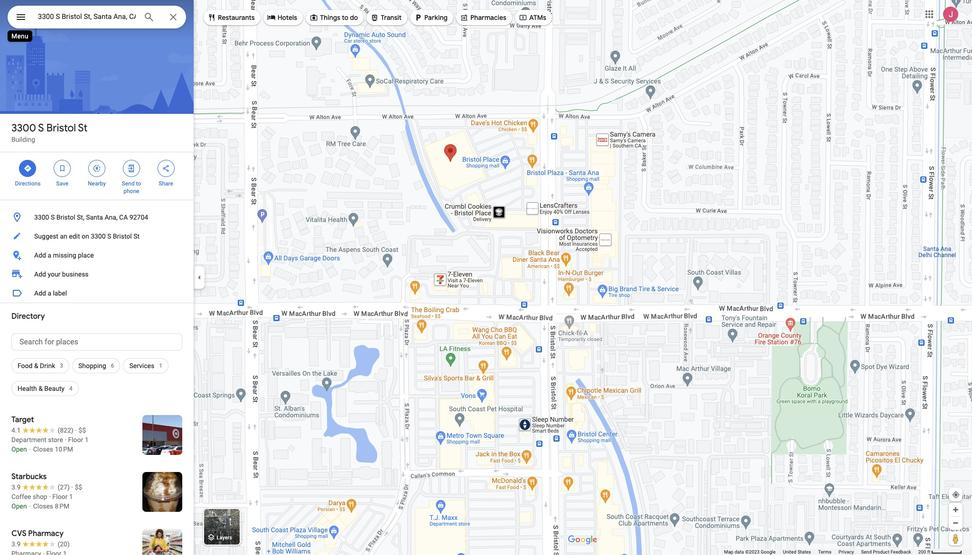 Task type: locate. For each thing, give the bounding box(es) containing it.
3300
[[11, 122, 36, 135], [34, 214, 49, 221], [91, 233, 106, 240]]

2 vertical spatial 3300
[[91, 233, 106, 240]]

2 add from the top
[[34, 271, 46, 278]]

a inside add a label button
[[48, 290, 51, 297]]

services
[[129, 362, 154, 370]]

send inside button
[[861, 550, 872, 555]]

terms
[[818, 550, 832, 555]]

add a missing place
[[34, 252, 94, 259]]

3300 s bristol st building
[[11, 122, 87, 143]]

2 vertical spatial 1
[[69, 493, 73, 501]]

1 3.9 from the top
[[11, 484, 21, 491]]

3.9 up coffee
[[11, 484, 21, 491]]

1 inside services 1
[[159, 363, 162, 369]]

your
[[48, 271, 60, 278]]

1 vertical spatial a
[[48, 290, 51, 297]]

bristol left st,
[[56, 214, 75, 221]]

place
[[78, 252, 94, 259]]

a left missing
[[48, 252, 51, 259]]

4.1 stars 822 reviews image
[[11, 426, 73, 435]]

0 vertical spatial a
[[48, 252, 51, 259]]

2 vertical spatial bristol
[[113, 233, 132, 240]]

2 vertical spatial s
[[107, 233, 111, 240]]

· $$ for starbucks
[[71, 484, 82, 491]]

1 inside department store · floor 1 open ⋅ closes 10 pm
[[85, 436, 89, 444]]

3.9 inside image
[[11, 541, 21, 548]]

1 vertical spatial 3300
[[34, 214, 49, 221]]

0 horizontal spatial floor
[[52, 493, 67, 501]]

0 vertical spatial floor
[[68, 436, 83, 444]]


[[310, 12, 318, 23]]

suggest
[[34, 233, 58, 240]]

map data ©2023 google
[[724, 550, 776, 555]]

st inside 3300 s bristol st building
[[78, 122, 87, 135]]

3300 right on
[[91, 233, 106, 240]]

1 vertical spatial bristol
[[56, 214, 75, 221]]

united states button
[[783, 549, 811, 555]]

2 3.9 from the top
[[11, 541, 21, 548]]

1 down (27)
[[69, 493, 73, 501]]

shopping 6
[[78, 362, 114, 370]]

states
[[798, 550, 811, 555]]

0 vertical spatial to
[[342, 13, 348, 22]]

terms button
[[818, 549, 832, 555]]

3 add from the top
[[34, 290, 46, 297]]

closes inside coffee shop · floor 1 open ⋅ closes 8 pm
[[33, 503, 53, 510]]


[[23, 163, 32, 174]]

add left your at left
[[34, 271, 46, 278]]

©2023
[[745, 550, 760, 555]]

coffee shop · floor 1 open ⋅ closes 8 pm
[[11, 493, 73, 510]]

restaurants
[[218, 13, 255, 22]]

1 horizontal spatial floor
[[68, 436, 83, 444]]

open down department
[[11, 446, 27, 453]]

1 horizontal spatial send
[[861, 550, 872, 555]]

0 horizontal spatial 1
[[69, 493, 73, 501]]

footer containing map data ©2023 google
[[724, 549, 918, 555]]

1 vertical spatial 3.9
[[11, 541, 21, 548]]

3300 up building
[[11, 122, 36, 135]]

1 horizontal spatial st
[[133, 233, 140, 240]]

food
[[18, 362, 33, 370]]

add
[[34, 252, 46, 259], [34, 271, 46, 278], [34, 290, 46, 297]]

united
[[783, 550, 796, 555]]

1 vertical spatial s
[[51, 214, 55, 221]]

collapse side panel image
[[194, 272, 205, 283]]

1
[[159, 363, 162, 369], [85, 436, 89, 444], [69, 493, 73, 501]]

1 vertical spatial · $$
[[71, 484, 82, 491]]

92704
[[130, 214, 148, 221]]

1 vertical spatial 1
[[85, 436, 89, 444]]

bristol up ''
[[46, 122, 76, 135]]

2 horizontal spatial s
[[107, 233, 111, 240]]

floor inside coffee shop · floor 1 open ⋅ closes 8 pm
[[52, 493, 67, 501]]

open inside coffee shop · floor 1 open ⋅ closes 8 pm
[[11, 503, 27, 510]]


[[267, 12, 276, 23]]

· inside department store · floor 1 open ⋅ closes 10 pm
[[65, 436, 66, 444]]

0 horizontal spatial s
[[38, 122, 44, 135]]

target
[[11, 415, 34, 425]]


[[127, 163, 136, 174]]

1 ⋅ from the top
[[29, 446, 31, 453]]

0 horizontal spatial send
[[122, 180, 135, 187]]

missing
[[53, 252, 76, 259]]

0 horizontal spatial to
[[136, 180, 141, 187]]

to inside  things to do
[[342, 13, 348, 22]]

send left product
[[861, 550, 872, 555]]

s for st
[[38, 122, 44, 135]]

1 vertical spatial add
[[34, 271, 46, 278]]

3300 up suggest
[[34, 214, 49, 221]]

⋅ inside department store · floor 1 open ⋅ closes 10 pm
[[29, 446, 31, 453]]

0 vertical spatial send
[[122, 180, 135, 187]]

open for target
[[11, 446, 27, 453]]

a
[[48, 252, 51, 259], [48, 290, 51, 297]]

· down (822)
[[65, 436, 66, 444]]

3.9 down cvs
[[11, 541, 21, 548]]

2 ⋅ from the top
[[29, 503, 31, 510]]

1 vertical spatial closes
[[33, 503, 53, 510]]

add for add a missing place
[[34, 252, 46, 259]]

2 vertical spatial add
[[34, 290, 46, 297]]

st,
[[77, 214, 84, 221]]

s inside button
[[107, 233, 111, 240]]

closes for target
[[33, 446, 53, 453]]

building
[[11, 136, 35, 143]]

bristol inside button
[[56, 214, 75, 221]]

price: moderate image
[[75, 484, 82, 491]]

0 vertical spatial &
[[34, 362, 38, 370]]

closes down 'store'
[[33, 446, 53, 453]]

product
[[873, 550, 890, 555]]

⋅ down department
[[29, 446, 31, 453]]

 restaurants
[[207, 12, 255, 23]]

1 a from the top
[[48, 252, 51, 259]]

united states
[[783, 550, 811, 555]]

1 vertical spatial &
[[39, 385, 43, 393]]

3300 s bristol st, santa ana, ca 92704
[[34, 214, 148, 221]]

1 vertical spatial $$
[[75, 484, 82, 491]]

drink
[[40, 362, 55, 370]]

add inside add your business link
[[34, 271, 46, 278]]

2 a from the top
[[48, 290, 51, 297]]

· $$ right (27)
[[71, 484, 82, 491]]

closes for starbucks
[[33, 503, 53, 510]]

open inside department store · floor 1 open ⋅ closes 10 pm
[[11, 446, 27, 453]]

privacy
[[839, 550, 854, 555]]

⋅ down coffee
[[29, 503, 31, 510]]

2 horizontal spatial 1
[[159, 363, 162, 369]]

beauty
[[44, 385, 65, 393]]

1 horizontal spatial 1
[[85, 436, 89, 444]]

a inside add a missing place button
[[48, 252, 51, 259]]

1 add from the top
[[34, 252, 46, 259]]

3300 inside button
[[34, 214, 49, 221]]

shopping
[[78, 362, 106, 370]]

0 vertical spatial 1
[[159, 363, 162, 369]]

data
[[735, 550, 744, 555]]

st
[[78, 122, 87, 135], [133, 233, 140, 240]]

& right health
[[39, 385, 43, 393]]

add down suggest
[[34, 252, 46, 259]]

0 horizontal spatial &
[[34, 362, 38, 370]]

(822)
[[58, 427, 73, 434]]

2 open from the top
[[11, 503, 27, 510]]

(27)
[[58, 484, 70, 491]]

0 vertical spatial add
[[34, 252, 46, 259]]

3300 s bristol st, santa ana, ca 92704 button
[[0, 208, 194, 227]]

$$ for target
[[78, 427, 86, 434]]

pharmacies
[[470, 13, 506, 22]]

show your location image
[[952, 491, 960, 499]]

1 horizontal spatial &
[[39, 385, 43, 393]]


[[15, 10, 27, 24]]

3
[[60, 363, 63, 369]]

0 vertical spatial st
[[78, 122, 87, 135]]

a for label
[[48, 290, 51, 297]]

·
[[75, 427, 77, 434], [65, 436, 66, 444], [71, 484, 73, 491], [49, 493, 51, 501]]

ana,
[[105, 214, 118, 221]]

closes inside department store · floor 1 open ⋅ closes 10 pm
[[33, 446, 53, 453]]

a left label
[[48, 290, 51, 297]]

0 vertical spatial open
[[11, 446, 27, 453]]

health
[[18, 385, 37, 393]]

 things to do
[[310, 12, 358, 23]]

send
[[122, 180, 135, 187], [861, 550, 872, 555]]

1 vertical spatial st
[[133, 233, 140, 240]]

1 vertical spatial open
[[11, 503, 27, 510]]

0 vertical spatial bristol
[[46, 122, 76, 135]]

$$ right (822)
[[78, 427, 86, 434]]

floor up 8 pm
[[52, 493, 67, 501]]

2 closes from the top
[[33, 503, 53, 510]]

bristol for st,
[[56, 214, 75, 221]]

& right the food
[[34, 362, 38, 370]]

bristol down ca in the left top of the page
[[113, 233, 132, 240]]

1 vertical spatial floor
[[52, 493, 67, 501]]

1 open from the top
[[11, 446, 27, 453]]

3.9 inside image
[[11, 484, 21, 491]]

open
[[11, 446, 27, 453], [11, 503, 27, 510]]

$$ right (27)
[[75, 484, 82, 491]]

footer
[[724, 549, 918, 555]]

&
[[34, 362, 38, 370], [39, 385, 43, 393]]

1 right the services at the bottom left of the page
[[159, 363, 162, 369]]

3300 s bristol st main content
[[0, 0, 194, 555]]

· $$
[[75, 427, 86, 434], [71, 484, 82, 491]]

· $$ right (822)
[[75, 427, 86, 434]]

1 vertical spatial ⋅
[[29, 503, 31, 510]]

· left price: moderate icon on the bottom of page
[[71, 484, 73, 491]]

floor
[[68, 436, 83, 444], [52, 493, 67, 501]]

1 horizontal spatial s
[[51, 214, 55, 221]]

nearby
[[88, 180, 106, 187]]

share
[[159, 180, 173, 187]]

3300 inside 3300 s bristol st building
[[11, 122, 36, 135]]

hotels
[[278, 13, 297, 22]]

$$
[[78, 427, 86, 434], [75, 484, 82, 491]]

to inside send to phone
[[136, 180, 141, 187]]

add for add a label
[[34, 290, 46, 297]]

⋅ inside coffee shop · floor 1 open ⋅ closes 8 pm
[[29, 503, 31, 510]]

directions
[[15, 180, 41, 187]]

None text field
[[11, 334, 182, 351]]

1 inside coffee shop · floor 1 open ⋅ closes 8 pm
[[69, 493, 73, 501]]

add left label
[[34, 290, 46, 297]]

 search field
[[8, 6, 186, 30]]

3.9 for (20)
[[11, 541, 21, 548]]

cvs pharmacy
[[11, 529, 64, 539]]


[[58, 163, 67, 174]]

phone
[[124, 188, 139, 195]]

google maps element
[[0, 0, 972, 555]]

zoom in image
[[952, 506, 959, 514]]

to left do
[[342, 13, 348, 22]]

200
[[918, 550, 926, 555]]

floor inside department store · floor 1 open ⋅ closes 10 pm
[[68, 436, 83, 444]]

send up phone on the left of the page
[[122, 180, 135, 187]]

add inside add a label button
[[34, 290, 46, 297]]

0 vertical spatial 3.9
[[11, 484, 21, 491]]


[[414, 12, 423, 23]]

 pharmacies
[[460, 12, 506, 23]]

0 vertical spatial ⋅
[[29, 446, 31, 453]]

1 horizontal spatial to
[[342, 13, 348, 22]]

floor for target
[[68, 436, 83, 444]]

pharmacy
[[28, 529, 64, 539]]

map
[[724, 550, 733, 555]]

3300 S Bristol St, Santa Ana, CA 92704 field
[[8, 6, 186, 28]]

0 horizontal spatial st
[[78, 122, 87, 135]]

3.9
[[11, 484, 21, 491], [11, 541, 21, 548]]

1 closes from the top
[[33, 446, 53, 453]]

None field
[[38, 11, 136, 22]]

0 vertical spatial · $$
[[75, 427, 86, 434]]

6
[[111, 363, 114, 369]]

s inside button
[[51, 214, 55, 221]]

· right shop
[[49, 493, 51, 501]]

floor for starbucks
[[52, 493, 67, 501]]

⋅
[[29, 446, 31, 453], [29, 503, 31, 510]]

to up phone on the left of the page
[[136, 180, 141, 187]]

bristol inside 3300 s bristol st building
[[46, 122, 76, 135]]

closes down shop
[[33, 503, 53, 510]]

0 vertical spatial 3300
[[11, 122, 36, 135]]

floor down price: moderate image
[[68, 436, 83, 444]]

0 vertical spatial closes
[[33, 446, 53, 453]]

1 vertical spatial to
[[136, 180, 141, 187]]

1 vertical spatial send
[[861, 550, 872, 555]]

· left price: moderate image
[[75, 427, 77, 434]]

· inside coffee shop · floor 1 open ⋅ closes 8 pm
[[49, 493, 51, 501]]

open down coffee
[[11, 503, 27, 510]]

0 vertical spatial $$
[[78, 427, 86, 434]]

add inside add a missing place button
[[34, 252, 46, 259]]

send inside send to phone
[[122, 180, 135, 187]]

0 vertical spatial s
[[38, 122, 44, 135]]

1 down price: moderate image
[[85, 436, 89, 444]]

s inside 3300 s bristol st building
[[38, 122, 44, 135]]

health & beauty 4
[[18, 385, 73, 393]]

200 ft
[[918, 550, 931, 555]]



Task type: describe. For each thing, give the bounding box(es) containing it.
privacy button
[[839, 549, 854, 555]]

an
[[60, 233, 67, 240]]

send product feedback button
[[861, 549, 911, 555]]


[[93, 163, 101, 174]]

price: moderate image
[[78, 427, 86, 434]]

cvs
[[11, 529, 26, 539]]

8 pm
[[55, 503, 69, 510]]

food & drink 3
[[18, 362, 63, 370]]

starbucks
[[11, 472, 47, 482]]

store
[[48, 436, 63, 444]]

1 for starbucks
[[69, 493, 73, 501]]

atms
[[529, 13, 546, 22]]

none field inside 3300 s bristol st, santa ana, ca 92704 field
[[38, 11, 136, 22]]

a for missing
[[48, 252, 51, 259]]

 parking
[[414, 12, 448, 23]]

add for add your business
[[34, 271, 46, 278]]

santa
[[86, 214, 103, 221]]

 transit
[[370, 12, 402, 23]]

(20)
[[58, 541, 70, 548]]


[[370, 12, 379, 23]]

department store · floor 1 open ⋅ closes 10 pm
[[11, 436, 89, 453]]

coffee
[[11, 493, 31, 501]]

business
[[62, 271, 89, 278]]

$$ for starbucks
[[75, 484, 82, 491]]

s for st,
[[51, 214, 55, 221]]

send to phone
[[122, 180, 141, 195]]


[[162, 163, 170, 174]]

add a label
[[34, 290, 67, 297]]

3300 for st
[[11, 122, 36, 135]]

google
[[761, 550, 776, 555]]

things
[[320, 13, 340, 22]]

show street view coverage image
[[949, 532, 963, 546]]

 atms
[[519, 12, 546, 23]]

department
[[11, 436, 46, 444]]

 hotels
[[267, 12, 297, 23]]

ca
[[119, 214, 128, 221]]

send for send product feedback
[[861, 550, 872, 555]]

on
[[82, 233, 89, 240]]

actions for 3300 s bristol st region
[[0, 152, 194, 200]]


[[460, 12, 469, 23]]

add a label button
[[0, 284, 194, 303]]

layers
[[217, 535, 232, 541]]

ft
[[927, 550, 931, 555]]

⋅ for starbucks
[[29, 503, 31, 510]]

footer inside the google maps element
[[724, 549, 918, 555]]

3.9 stars 27 reviews image
[[11, 483, 70, 492]]

send for send to phone
[[122, 180, 135, 187]]

& for drink
[[34, 362, 38, 370]]

1 for target
[[85, 436, 89, 444]]

directory
[[11, 312, 45, 321]]

label
[[53, 290, 67, 297]]

send product feedback
[[861, 550, 911, 555]]

st inside button
[[133, 233, 140, 240]]

bristol inside button
[[113, 233, 132, 240]]

3.9 stars 20 reviews image
[[11, 540, 70, 549]]

edit
[[69, 233, 80, 240]]

· $$ for target
[[75, 427, 86, 434]]

4.1
[[11, 427, 21, 434]]

 button
[[8, 6, 34, 30]]

feedback
[[891, 550, 911, 555]]

shop
[[33, 493, 47, 501]]


[[519, 12, 527, 23]]

suggest an edit on 3300 s bristol st button
[[0, 227, 194, 246]]

none text field inside the 3300 s bristol st main content
[[11, 334, 182, 351]]

& for beauty
[[39, 385, 43, 393]]

3300 for st,
[[34, 214, 49, 221]]

do
[[350, 13, 358, 22]]

google account: james peterson  
(james.peterson1902@gmail.com) image
[[943, 6, 958, 22]]

add a missing place button
[[0, 246, 194, 265]]

10 pm
[[55, 446, 73, 453]]

200 ft button
[[918, 550, 962, 555]]

services 1
[[129, 362, 162, 370]]

add your business
[[34, 271, 89, 278]]

add your business link
[[0, 265, 194, 284]]

zoom out image
[[952, 520, 959, 527]]

open for starbucks
[[11, 503, 27, 510]]

transit
[[381, 13, 402, 22]]

4
[[69, 385, 73, 392]]

3.9 for (27)
[[11, 484, 21, 491]]

save
[[56, 180, 68, 187]]

parking
[[424, 13, 448, 22]]

3300 inside button
[[91, 233, 106, 240]]

bristol for st
[[46, 122, 76, 135]]

⋅ for target
[[29, 446, 31, 453]]



Task type: vqa. For each thing, say whether or not it's contained in the screenshot.
search field
no



